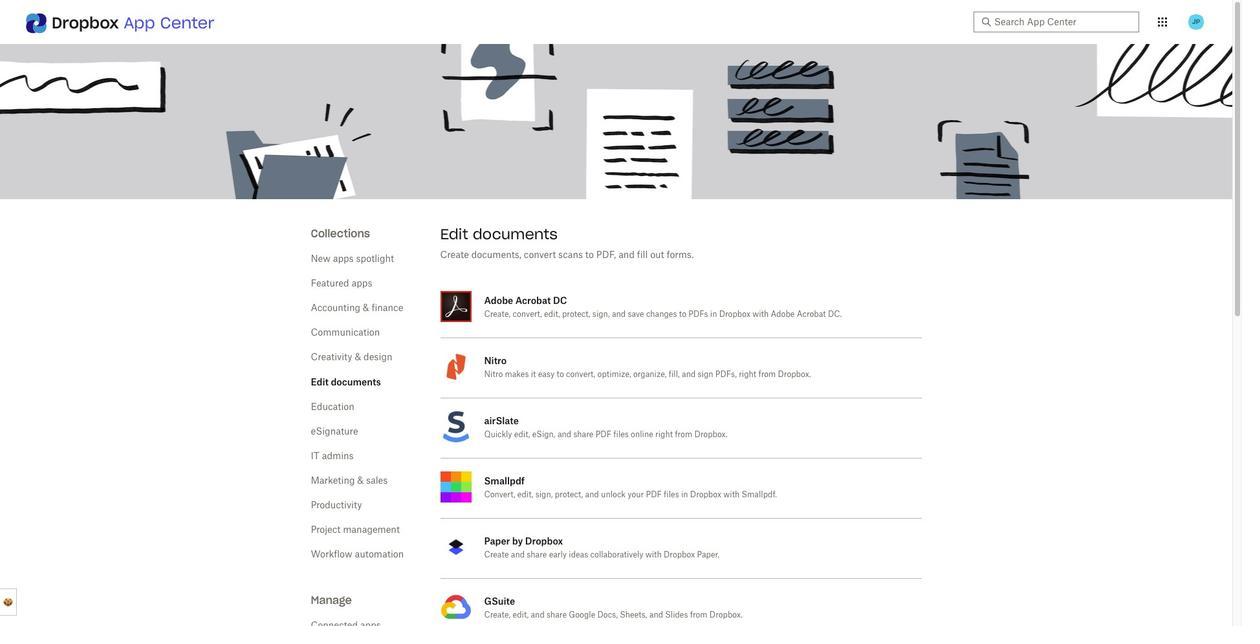 Task type: describe. For each thing, give the bounding box(es) containing it.
app
[[124, 13, 155, 33]]

it
[[531, 371, 536, 378]]

fill
[[637, 251, 648, 260]]

pdfs
[[689, 311, 708, 318]]

sign
[[698, 371, 713, 378]]

gsuite create, edit, and share google docs, sheets, and slides from dropbox.
[[484, 596, 743, 619]]

finance
[[372, 304, 403, 313]]

organize,
[[633, 371, 667, 378]]

to inside nitro nitro makes it easy to convert, optimize, organize, fill, and sign pdfs, right from dropbox.
[[557, 371, 564, 378]]

and inside nitro nitro makes it easy to convert, optimize, organize, fill, and sign pdfs, right from dropbox.
[[682, 371, 696, 378]]

from for gsuite
[[690, 611, 707, 619]]

pdf inside smallpdf convert, edit, sign, protect, and unlock your pdf files in dropbox with smallpdf.
[[646, 491, 662, 499]]

collections
[[311, 227, 370, 240]]

adobe acrobat dc create, convert, edit, protect, sign, and save changes to pdfs in dropbox with adobe acrobat dc.
[[484, 295, 842, 318]]

communication
[[311, 329, 380, 338]]

sheets,
[[620, 611, 647, 619]]

featured
[[311, 279, 349, 289]]

share inside "gsuite create, edit, and share google docs, sheets, and slides from dropbox."
[[547, 611, 567, 619]]

protect, inside adobe acrobat dc create, convert, edit, protect, sign, and save changes to pdfs in dropbox with adobe acrobat dc.
[[562, 311, 590, 318]]

productivity
[[311, 501, 362, 510]]

dropbox. for gsuite
[[710, 611, 743, 619]]

accounting & finance
[[311, 304, 403, 313]]

workflow automation link
[[311, 551, 404, 560]]

it admins
[[311, 452, 354, 461]]

jp button
[[1186, 12, 1207, 32]]

accounting
[[311, 304, 360, 313]]

0 vertical spatial create
[[440, 251, 469, 260]]

documents,
[[471, 251, 521, 260]]

create, inside "gsuite create, edit, and share google docs, sheets, and slides from dropbox."
[[484, 611, 511, 619]]

esign,
[[532, 431, 555, 439]]

files inside airslate quickly edit, esign, and share pdf files online right from dropbox.
[[613, 431, 629, 439]]

creativity & design link
[[311, 353, 392, 362]]

pdf,
[[596, 251, 616, 260]]

smallpdf.
[[742, 491, 777, 499]]

marketing & sales link
[[311, 477, 388, 486]]

project
[[311, 526, 341, 535]]

scans
[[558, 251, 583, 260]]

apps for featured
[[352, 279, 372, 289]]

apps for new
[[333, 255, 354, 264]]

dropbox inside adobe acrobat dc create, convert, edit, protect, sign, and save changes to pdfs in dropbox with adobe acrobat dc.
[[719, 311, 750, 318]]

jp
[[1192, 17, 1200, 26]]

and inside paper by dropbox create and share early ideas collaboratively with dropbox paper.
[[511, 551, 525, 559]]

paper by dropbox create and share early ideas collaboratively with dropbox paper.
[[484, 536, 719, 559]]

and left slides
[[649, 611, 663, 619]]

workflow automation
[[311, 551, 404, 560]]

new apps spotlight
[[311, 255, 394, 264]]

with inside smallpdf convert, edit, sign, protect, and unlock your pdf files in dropbox with smallpdf.
[[723, 491, 740, 499]]

quickly
[[484, 431, 512, 439]]

share for edit,
[[573, 431, 594, 439]]

docs,
[[597, 611, 618, 619]]

new
[[311, 255, 331, 264]]

dropbox. inside nitro nitro makes it easy to convert, optimize, organize, fill, and sign pdfs, right from dropbox.
[[778, 371, 811, 378]]

& for design
[[355, 353, 361, 362]]

edit, for gsuite
[[513, 611, 529, 619]]

create documents, convert scans to pdf, and fill out forms.
[[440, 251, 694, 260]]

save
[[628, 311, 644, 318]]

forms.
[[667, 251, 694, 260]]

sales
[[366, 477, 388, 486]]

airslate quickly edit, esign, and share pdf files online right from dropbox.
[[484, 415, 728, 439]]

easy
[[538, 371, 555, 378]]

project management
[[311, 526, 400, 535]]

dropbox left app
[[52, 13, 119, 33]]

esignature link
[[311, 428, 358, 437]]

from for airslate
[[675, 431, 692, 439]]

accounting & finance link
[[311, 304, 403, 313]]

management
[[343, 526, 400, 535]]

and inside smallpdf convert, edit, sign, protect, and unlock your pdf files in dropbox with smallpdf.
[[585, 491, 599, 499]]

google
[[569, 611, 595, 619]]

project management link
[[311, 526, 400, 535]]

collaboratively
[[590, 551, 643, 559]]

makes
[[505, 371, 529, 378]]

marketing
[[311, 477, 355, 486]]

1 horizontal spatial adobe
[[771, 311, 795, 318]]

edit documents link
[[311, 377, 381, 388]]

slides
[[665, 611, 688, 619]]

& for sales
[[357, 477, 364, 486]]

0 vertical spatial edit documents
[[440, 225, 558, 243]]

dc
[[553, 295, 567, 306]]

sign, inside adobe acrobat dc create, convert, edit, protect, sign, and save changes to pdfs in dropbox with adobe acrobat dc.
[[592, 311, 610, 318]]

marketing & sales
[[311, 477, 388, 486]]

education link
[[311, 403, 354, 412]]

admins
[[322, 452, 354, 461]]

dropbox left 'paper.'
[[664, 551, 695, 559]]

& for finance
[[363, 304, 369, 313]]

esignature
[[311, 428, 358, 437]]

workflow
[[311, 551, 352, 560]]

education
[[311, 403, 354, 412]]

center
[[160, 13, 214, 33]]

airslate
[[484, 415, 519, 426]]

nitro nitro makes it easy to convert, optimize, organize, fill, and sign pdfs, right from dropbox.
[[484, 355, 811, 378]]



Task type: locate. For each thing, give the bounding box(es) containing it.
and right fill,
[[682, 371, 696, 378]]

convert, down "convert" at left
[[513, 311, 542, 318]]

0 vertical spatial edit
[[440, 225, 468, 243]]

2 vertical spatial from
[[690, 611, 707, 619]]

1 vertical spatial &
[[355, 353, 361, 362]]

create inside paper by dropbox create and share early ideas collaboratively with dropbox paper.
[[484, 551, 509, 559]]

with left smallpdf.
[[723, 491, 740, 499]]

& left "finance"
[[363, 304, 369, 313]]

from inside airslate quickly edit, esign, and share pdf files online right from dropbox.
[[675, 431, 692, 439]]

share left early
[[527, 551, 547, 559]]

and down by
[[511, 551, 525, 559]]

to right easy
[[557, 371, 564, 378]]

0 vertical spatial in
[[710, 311, 717, 318]]

1 horizontal spatial sign,
[[592, 311, 610, 318]]

apps right new
[[333, 255, 354, 264]]

creativity
[[311, 353, 352, 362]]

to
[[585, 251, 594, 260], [679, 311, 686, 318], [557, 371, 564, 378]]

0 horizontal spatial acrobat
[[515, 295, 551, 306]]

0 vertical spatial dropbox.
[[778, 371, 811, 378]]

protect,
[[562, 311, 590, 318], [555, 491, 583, 499]]

documents down creativity & design link
[[331, 377, 381, 388]]

& left sales
[[357, 477, 364, 486]]

and left fill
[[619, 251, 635, 260]]

pdf
[[596, 431, 611, 439], [646, 491, 662, 499]]

smallpdf
[[484, 475, 525, 486]]

dc.
[[828, 311, 842, 318]]

convert, left optimize,
[[566, 371, 595, 378]]

sign,
[[592, 311, 610, 318], [535, 491, 553, 499]]

convert,
[[484, 491, 515, 499]]

1 vertical spatial create
[[484, 551, 509, 559]]

with
[[753, 311, 769, 318], [723, 491, 740, 499], [645, 551, 662, 559]]

0 vertical spatial nitro
[[484, 355, 507, 366]]

creativity & design
[[311, 353, 392, 362]]

right inside airslate quickly edit, esign, and share pdf files online right from dropbox.
[[655, 431, 673, 439]]

edit, for airslate
[[514, 431, 530, 439]]

sign, inside smallpdf convert, edit, sign, protect, and unlock your pdf files in dropbox with smallpdf.
[[535, 491, 553, 499]]

share inside airslate quickly edit, esign, and share pdf files online right from dropbox.
[[573, 431, 594, 439]]

communication link
[[311, 329, 380, 338]]

edit, down smallpdf
[[517, 491, 533, 499]]

apps up accounting & finance
[[352, 279, 372, 289]]

0 horizontal spatial files
[[613, 431, 629, 439]]

0 horizontal spatial documents
[[331, 377, 381, 388]]

from inside nitro nitro makes it easy to convert, optimize, organize, fill, and sign pdfs, right from dropbox.
[[758, 371, 776, 378]]

0 vertical spatial from
[[758, 371, 776, 378]]

0 horizontal spatial with
[[645, 551, 662, 559]]

edit documents down creativity & design link
[[311, 377, 381, 388]]

0 horizontal spatial to
[[557, 371, 564, 378]]

1 horizontal spatial create
[[484, 551, 509, 559]]

0 horizontal spatial edit
[[311, 377, 329, 388]]

convert, inside nitro nitro makes it easy to convert, optimize, organize, fill, and sign pdfs, right from dropbox.
[[566, 371, 595, 378]]

0 vertical spatial files
[[613, 431, 629, 439]]

2 vertical spatial with
[[645, 551, 662, 559]]

it
[[311, 452, 320, 461]]

dropbox up early
[[525, 536, 563, 547]]

documents up documents,
[[473, 225, 558, 243]]

from right online
[[675, 431, 692, 439]]

1 vertical spatial convert,
[[566, 371, 595, 378]]

dropbox. inside "gsuite create, edit, and share google docs, sheets, and slides from dropbox."
[[710, 611, 743, 619]]

with inside paper by dropbox create and share early ideas collaboratively with dropbox paper.
[[645, 551, 662, 559]]

to left pdfs
[[679, 311, 686, 318]]

protect, inside smallpdf convert, edit, sign, protect, and unlock your pdf files in dropbox with smallpdf.
[[555, 491, 583, 499]]

featured apps
[[311, 279, 372, 289]]

1 vertical spatial create,
[[484, 611, 511, 619]]

automation
[[355, 551, 404, 560]]

pdf right your
[[646, 491, 662, 499]]

1 vertical spatial in
[[681, 491, 688, 499]]

1 horizontal spatial with
[[723, 491, 740, 499]]

2 horizontal spatial to
[[679, 311, 686, 318]]

1 horizontal spatial files
[[664, 491, 679, 499]]

to left the pdf,
[[585, 251, 594, 260]]

sign, right convert,
[[535, 491, 553, 499]]

and left google
[[531, 611, 545, 619]]

0 vertical spatial &
[[363, 304, 369, 313]]

ideas
[[569, 551, 588, 559]]

1 horizontal spatial to
[[585, 251, 594, 260]]

files left online
[[613, 431, 629, 439]]

0 vertical spatial to
[[585, 251, 594, 260]]

convert, inside adobe acrobat dc create, convert, edit, protect, sign, and save changes to pdfs in dropbox with adobe acrobat dc.
[[513, 311, 542, 318]]

share left google
[[547, 611, 567, 619]]

1 vertical spatial documents
[[331, 377, 381, 388]]

1 vertical spatial to
[[679, 311, 686, 318]]

right right pdfs,
[[739, 371, 756, 378]]

1 horizontal spatial right
[[739, 371, 756, 378]]

acrobat left dc
[[515, 295, 551, 306]]

1 horizontal spatial edit
[[440, 225, 468, 243]]

0 horizontal spatial right
[[655, 431, 673, 439]]

dropbox left smallpdf.
[[690, 491, 721, 499]]

1 vertical spatial apps
[[352, 279, 372, 289]]

adobe left dc.
[[771, 311, 795, 318]]

in right your
[[681, 491, 688, 499]]

and inside adobe acrobat dc create, convert, edit, protect, sign, and save changes to pdfs in dropbox with adobe acrobat dc.
[[612, 311, 626, 318]]

dropbox. inside airslate quickly edit, esign, and share pdf files online right from dropbox.
[[694, 431, 728, 439]]

edit, left the esign,
[[514, 431, 530, 439]]

1 horizontal spatial documents
[[473, 225, 558, 243]]

right
[[739, 371, 756, 378], [655, 431, 673, 439]]

dropbox. for airslate
[[694, 431, 728, 439]]

dropbox right pdfs
[[719, 311, 750, 318]]

1 create, from the top
[[484, 311, 511, 318]]

0 vertical spatial protect,
[[562, 311, 590, 318]]

it admins link
[[311, 452, 354, 461]]

fill,
[[669, 371, 680, 378]]

from right pdfs,
[[758, 371, 776, 378]]

1 nitro from the top
[[484, 355, 507, 366]]

and inside airslate quickly edit, esign, and share pdf files online right from dropbox.
[[558, 431, 571, 439]]

create, down gsuite
[[484, 611, 511, 619]]

0 vertical spatial acrobat
[[515, 295, 551, 306]]

to inside adobe acrobat dc create, convert, edit, protect, sign, and save changes to pdfs in dropbox with adobe acrobat dc.
[[679, 311, 686, 318]]

2 nitro from the top
[[484, 371, 503, 378]]

manage
[[311, 594, 352, 607]]

spotlight
[[356, 255, 394, 264]]

acrobat left dc.
[[797, 311, 826, 318]]

share
[[573, 431, 594, 439], [527, 551, 547, 559], [547, 611, 567, 619]]

0 horizontal spatial edit documents
[[311, 377, 381, 388]]

smallpdf convert, edit, sign, protect, and unlock your pdf files in dropbox with smallpdf.
[[484, 475, 777, 499]]

create
[[440, 251, 469, 260], [484, 551, 509, 559]]

1 vertical spatial files
[[664, 491, 679, 499]]

from right slides
[[690, 611, 707, 619]]

1 vertical spatial edit documents
[[311, 377, 381, 388]]

1 horizontal spatial pdf
[[646, 491, 662, 499]]

with right pdfs
[[753, 311, 769, 318]]

1 vertical spatial from
[[675, 431, 692, 439]]

1 vertical spatial protect,
[[555, 491, 583, 499]]

optimize,
[[597, 371, 631, 378]]

dropbox
[[52, 13, 119, 33], [719, 311, 750, 318], [690, 491, 721, 499], [525, 536, 563, 547], [664, 551, 695, 559]]

in right pdfs
[[710, 311, 717, 318]]

0 horizontal spatial create
[[440, 251, 469, 260]]

share for dropbox
[[527, 551, 547, 559]]

with inside adobe acrobat dc create, convert, edit, protect, sign, and save changes to pdfs in dropbox with adobe acrobat dc.
[[753, 311, 769, 318]]

nitro up makes
[[484, 355, 507, 366]]

1 vertical spatial with
[[723, 491, 740, 499]]

edit documents up documents,
[[440, 225, 558, 243]]

0 horizontal spatial pdf
[[596, 431, 611, 439]]

2 vertical spatial &
[[357, 477, 364, 486]]

1 vertical spatial right
[[655, 431, 673, 439]]

paper.
[[697, 551, 719, 559]]

0 vertical spatial convert,
[[513, 311, 542, 318]]

changes
[[646, 311, 677, 318]]

Search App Center text field
[[994, 15, 1131, 29]]

1 horizontal spatial convert,
[[566, 371, 595, 378]]

create,
[[484, 311, 511, 318], [484, 611, 511, 619]]

early
[[549, 551, 567, 559]]

adobe
[[484, 295, 513, 306], [771, 311, 795, 318]]

productivity link
[[311, 501, 362, 510]]

& left design at bottom left
[[355, 353, 361, 362]]

in inside adobe acrobat dc create, convert, edit, protect, sign, and save changes to pdfs in dropbox with adobe acrobat dc.
[[710, 311, 717, 318]]

0 vertical spatial with
[[753, 311, 769, 318]]

out
[[650, 251, 664, 260]]

adobe down documents,
[[484, 295, 513, 306]]

with right collaboratively
[[645, 551, 662, 559]]

0 vertical spatial apps
[[333, 255, 354, 264]]

files inside smallpdf convert, edit, sign, protect, and unlock your pdf files in dropbox with smallpdf.
[[664, 491, 679, 499]]

convert
[[524, 251, 556, 260]]

edit
[[440, 225, 468, 243], [311, 377, 329, 388]]

from inside "gsuite create, edit, and share google docs, sheets, and slides from dropbox."
[[690, 611, 707, 619]]

share inside paper by dropbox create and share early ideas collaboratively with dropbox paper.
[[527, 551, 547, 559]]

pdfs,
[[715, 371, 737, 378]]

1 vertical spatial nitro
[[484, 371, 503, 378]]

convert,
[[513, 311, 542, 318], [566, 371, 595, 378]]

protect, down dc
[[562, 311, 590, 318]]

and right the esign,
[[558, 431, 571, 439]]

0 vertical spatial right
[[739, 371, 756, 378]]

sign, left save
[[592, 311, 610, 318]]

nitro
[[484, 355, 507, 366], [484, 371, 503, 378]]

2 vertical spatial dropbox.
[[710, 611, 743, 619]]

edit, down dc
[[544, 311, 560, 318]]

in inside smallpdf convert, edit, sign, protect, and unlock your pdf files in dropbox with smallpdf.
[[681, 491, 688, 499]]

1 vertical spatial adobe
[[771, 311, 795, 318]]

1 vertical spatial share
[[527, 551, 547, 559]]

2 horizontal spatial with
[[753, 311, 769, 318]]

protect, left unlock on the bottom of page
[[555, 491, 583, 499]]

nitro left makes
[[484, 371, 503, 378]]

1 vertical spatial acrobat
[[797, 311, 826, 318]]

0 vertical spatial create,
[[484, 311, 511, 318]]

1 horizontal spatial in
[[710, 311, 717, 318]]

edit, inside smallpdf convert, edit, sign, protect, and unlock your pdf files in dropbox with smallpdf.
[[517, 491, 533, 499]]

pdf left online
[[596, 431, 611, 439]]

files right your
[[664, 491, 679, 499]]

1 vertical spatial edit
[[311, 377, 329, 388]]

edit,
[[544, 311, 560, 318], [514, 431, 530, 439], [517, 491, 533, 499], [513, 611, 529, 619]]

0 horizontal spatial convert,
[[513, 311, 542, 318]]

dropbox inside smallpdf convert, edit, sign, protect, and unlock your pdf files in dropbox with smallpdf.
[[690, 491, 721, 499]]

1 horizontal spatial acrobat
[[797, 311, 826, 318]]

paper
[[484, 536, 510, 547]]

featured apps link
[[311, 279, 372, 289]]

and
[[619, 251, 635, 260], [612, 311, 626, 318], [682, 371, 696, 378], [558, 431, 571, 439], [585, 491, 599, 499], [511, 551, 525, 559], [531, 611, 545, 619], [649, 611, 663, 619]]

0 horizontal spatial adobe
[[484, 295, 513, 306]]

0 vertical spatial adobe
[[484, 295, 513, 306]]

0 horizontal spatial sign,
[[535, 491, 553, 499]]

gsuite
[[484, 596, 515, 607]]

right right online
[[655, 431, 673, 439]]

edit, down gsuite
[[513, 611, 529, 619]]

share right the esign,
[[573, 431, 594, 439]]

0 vertical spatial sign,
[[592, 311, 610, 318]]

edit, inside adobe acrobat dc create, convert, edit, protect, sign, and save changes to pdfs in dropbox with adobe acrobat dc.
[[544, 311, 560, 318]]

2 vertical spatial to
[[557, 371, 564, 378]]

unlock
[[601, 491, 626, 499]]

2 create, from the top
[[484, 611, 511, 619]]

your
[[628, 491, 644, 499]]

right inside nitro nitro makes it easy to convert, optimize, organize, fill, and sign pdfs, right from dropbox.
[[739, 371, 756, 378]]

and left save
[[612, 311, 626, 318]]

edit, inside "gsuite create, edit, and share google docs, sheets, and slides from dropbox."
[[513, 611, 529, 619]]

edit documents
[[440, 225, 558, 243], [311, 377, 381, 388]]

create, inside adobe acrobat dc create, convert, edit, protect, sign, and save changes to pdfs in dropbox with adobe acrobat dc.
[[484, 311, 511, 318]]

1 horizontal spatial edit documents
[[440, 225, 558, 243]]

1 vertical spatial dropbox.
[[694, 431, 728, 439]]

design
[[364, 353, 392, 362]]

documents
[[473, 225, 558, 243], [331, 377, 381, 388]]

1 vertical spatial pdf
[[646, 491, 662, 499]]

acrobat
[[515, 295, 551, 306], [797, 311, 826, 318]]

0 vertical spatial documents
[[473, 225, 558, 243]]

edit, for smallpdf
[[517, 491, 533, 499]]

2 vertical spatial share
[[547, 611, 567, 619]]

new apps spotlight link
[[311, 255, 394, 264]]

create, down documents,
[[484, 311, 511, 318]]

1 vertical spatial sign,
[[535, 491, 553, 499]]

dropbox app center
[[52, 13, 214, 33]]

edit, inside airslate quickly edit, esign, and share pdf files online right from dropbox.
[[514, 431, 530, 439]]

0 vertical spatial pdf
[[596, 431, 611, 439]]

by
[[512, 536, 523, 547]]

from
[[758, 371, 776, 378], [675, 431, 692, 439], [690, 611, 707, 619]]

create left documents,
[[440, 251, 469, 260]]

and left unlock on the bottom of page
[[585, 491, 599, 499]]

0 horizontal spatial in
[[681, 491, 688, 499]]

dropbox.
[[778, 371, 811, 378], [694, 431, 728, 439], [710, 611, 743, 619]]

0 vertical spatial share
[[573, 431, 594, 439]]

create down paper
[[484, 551, 509, 559]]

pdf inside airslate quickly edit, esign, and share pdf files online right from dropbox.
[[596, 431, 611, 439]]

online
[[631, 431, 653, 439]]

in
[[710, 311, 717, 318], [681, 491, 688, 499]]



Task type: vqa. For each thing, say whether or not it's contained in the screenshot.
'Sent'
no



